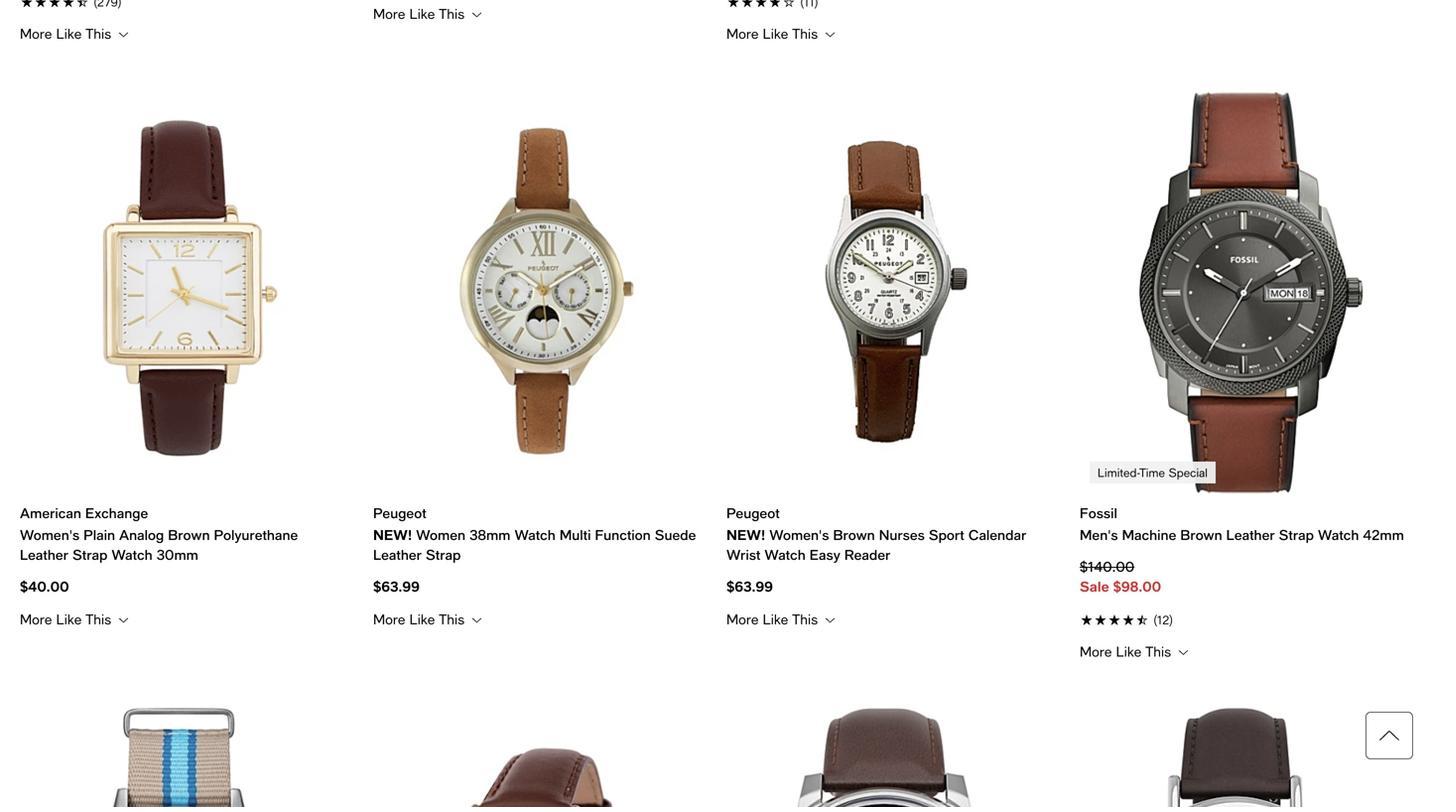Task type: vqa. For each thing, say whether or not it's contained in the screenshot.
this within the the Women 38mm Watch Multi Function Suede Leather Strap group
yes



Task type: describe. For each thing, give the bounding box(es) containing it.
3.7273 out of 5 rating with 11 reviews image
[[727, 0, 1056, 11]]

38mm
[[470, 527, 511, 543]]

polyurethane
[[214, 527, 298, 543]]

42mm
[[1363, 527, 1404, 543]]

nurses
[[879, 527, 925, 543]]

$98.00
[[1113, 578, 1162, 595]]

like inside women's brown nurses sport calendar wrist watch easy reader 'group'
[[763, 611, 788, 627]]

women's plain analog brown polyurethane leather strap watch 30mm group
[[20, 90, 349, 628]]

timex mk1 aluminum california 40mm tan with blue stripe fabric strap watch group
[[20, 708, 349, 807]]

fossil men's machine brown leather strap watch 42mm
[[1080, 505, 1404, 543]]

men's standard brown genuine leather watch 40mm group
[[1080, 708, 1410, 807]]

scroll to top image
[[1366, 712, 1414, 759]]

peugeot new! for women
[[373, 505, 427, 543]]

peugeot for women
[[373, 505, 427, 521]]

30mm
[[157, 547, 198, 563]]

wrist
[[727, 547, 761, 563]]

like inside "women's plain analog brown polyurethane leather strap watch 30mm" group
[[56, 611, 82, 627]]

this inside "women's plain analog brown polyurethane leather strap watch 30mm" group
[[85, 611, 111, 627]]

more inside women 38mm watch multi function suede leather strap group
[[373, 611, 405, 627]]

peugeot new! for women's
[[727, 505, 780, 543]]

$140.00 sale $98.00
[[1080, 559, 1162, 595]]

analog
[[119, 527, 164, 543]]

plain
[[84, 527, 115, 543]]

this inside men's machine brown leather strap watch 42mm group
[[1146, 643, 1172, 660]]

more inside men's machine brown leather strap watch 42mm group
[[1080, 643, 1112, 660]]

multi
[[560, 527, 591, 543]]

sale
[[1080, 578, 1110, 595]]

4.4588 out of 5 rating with 279 reviews image
[[20, 0, 349, 11]]

men's quartz analog premium dress leather brown watch 45mm image
[[727, 708, 1056, 807]]

brown inside american exchange women's plain analog brown polyurethane leather strap watch 30mm
[[168, 527, 210, 543]]

leather inside american exchange women's plain analog brown polyurethane leather strap watch 30mm
[[20, 547, 68, 563]]

$63.99 for leather
[[373, 578, 420, 595]]

$63.99 for watch
[[727, 578, 773, 595]]

men's quartz analog premium dress leather brown watch 45mm group
[[727, 708, 1056, 807]]

strap inside fossil men's machine brown leather strap watch 42mm
[[1279, 527, 1314, 543]]

women's inside american exchange women's plain analog brown polyurethane leather strap watch 30mm
[[20, 527, 80, 543]]

watch inside women's brown nurses sport calendar wrist watch easy reader
[[765, 547, 806, 563]]

watch inside american exchange women's plain analog brown polyurethane leather strap watch 30mm
[[112, 547, 153, 563]]

more like this inside women 38mm watch multi function suede leather strap group
[[373, 611, 469, 627]]

disney mickey mouse women's two tone cardiff alloy watch image
[[373, 708, 703, 807]]

more like this inside "women's plain analog brown polyurethane leather strap watch 30mm" group
[[20, 611, 115, 627]]

brown inside fossil men's machine brown leather strap watch 42mm
[[1181, 527, 1223, 543]]



Task type: locate. For each thing, give the bounding box(es) containing it.
0 horizontal spatial peugeot
[[373, 505, 427, 521]]

0 horizontal spatial new!
[[373, 527, 412, 543]]

like inside men's machine brown leather strap watch 42mm group
[[1116, 643, 1142, 660]]

2 new! from the left
[[727, 527, 766, 543]]

more inside "women's plain analog brown polyurethane leather strap watch 30mm" group
[[20, 611, 52, 627]]

leather up the $40.00
[[20, 547, 68, 563]]

peugeot new! up wrist
[[727, 505, 780, 543]]

brown inside women's brown nurses sport calendar wrist watch easy reader
[[833, 527, 875, 543]]

watch left multi
[[515, 527, 556, 543]]

new! for women 38mm watch multi function suede leather strap
[[373, 527, 412, 543]]

$63.99
[[373, 578, 420, 595], [727, 578, 773, 595]]

watch
[[515, 527, 556, 543], [1318, 527, 1359, 543], [112, 547, 153, 563], [765, 547, 806, 563]]

2 horizontal spatial brown
[[1181, 527, 1223, 543]]

peugeot new! inside women 38mm watch multi function suede leather strap group
[[373, 505, 427, 543]]

brown up 30mm
[[168, 527, 210, 543]]

new!
[[373, 527, 412, 543], [727, 527, 766, 543]]

strap down women
[[426, 547, 461, 563]]

women 38mm watch multi function suede leather strap group
[[373, 90, 703, 628]]

$140.00
[[1080, 559, 1135, 575]]

$63.99 inside women's brown nurses sport calendar wrist watch easy reader 'group'
[[727, 578, 773, 595]]

new! inside women's brown nurses sport calendar wrist watch easy reader 'group'
[[727, 527, 766, 543]]

men's standard brown genuine leather watch 40mm image
[[1080, 708, 1410, 807]]

leather
[[1227, 527, 1275, 543], [20, 547, 68, 563], [373, 547, 422, 563]]

this inside women's brown nurses sport calendar wrist watch easy reader 'group'
[[792, 611, 818, 627]]

1 horizontal spatial new!
[[727, 527, 766, 543]]

0 horizontal spatial strap
[[72, 547, 108, 563]]

brown right "machine"
[[1181, 527, 1223, 543]]

peugeot new! inside women's brown nurses sport calendar wrist watch easy reader 'group'
[[727, 505, 780, 543]]

new! up wrist
[[727, 527, 766, 543]]

this
[[439, 6, 465, 22], [85, 25, 111, 42], [792, 25, 818, 42], [85, 611, 111, 627], [439, 611, 465, 627], [792, 611, 818, 627], [1146, 643, 1172, 660]]

2 brown from the left
[[833, 527, 875, 543]]

0 horizontal spatial peugeot new!
[[373, 505, 427, 543]]

women's down american
[[20, 527, 80, 543]]

reader
[[845, 547, 891, 563]]

$63.99 down women
[[373, 578, 420, 595]]

$63.99 down wrist
[[727, 578, 773, 595]]

3 brown from the left
[[1181, 527, 1223, 543]]

1 horizontal spatial brown
[[833, 527, 875, 543]]

$40.00
[[20, 578, 69, 595]]

peugeot up women
[[373, 505, 427, 521]]

watch left the easy
[[765, 547, 806, 563]]

1 women's from the left
[[20, 527, 80, 543]]

watch inside fossil men's machine brown leather strap watch 42mm
[[1318, 527, 1359, 543]]

watch down analog
[[112, 547, 153, 563]]

men's machine brown leather strap watch 42mm group
[[1080, 90, 1410, 661]]

easy
[[810, 547, 841, 563]]

strap
[[1279, 527, 1314, 543], [72, 547, 108, 563], [426, 547, 461, 563]]

strap down plain
[[72, 547, 108, 563]]

peugeot inside women's brown nurses sport calendar wrist watch easy reader 'group'
[[727, 505, 780, 521]]

1 horizontal spatial leather
[[373, 547, 422, 563]]

1 horizontal spatial women's
[[770, 527, 829, 543]]

1 peugeot from the left
[[373, 505, 427, 521]]

0 horizontal spatial $63.99
[[373, 578, 420, 595]]

women 38mm watch multi function suede leather strap
[[373, 527, 696, 563]]

new! left women
[[373, 527, 412, 543]]

more
[[373, 6, 405, 22], [20, 25, 52, 42], [727, 25, 759, 42], [20, 611, 52, 627], [373, 611, 405, 627], [727, 611, 759, 627], [1080, 643, 1112, 660]]

women's inside women's brown nurses sport calendar wrist watch easy reader
[[770, 527, 829, 543]]

peugeot up wrist
[[727, 505, 780, 521]]

peugeot new!
[[373, 505, 427, 543], [727, 505, 780, 543]]

machine
[[1122, 527, 1177, 543]]

leather down women
[[373, 547, 422, 563]]

2 horizontal spatial strap
[[1279, 527, 1314, 543]]

2 women's from the left
[[770, 527, 829, 543]]

men's
[[1080, 527, 1118, 543]]

american
[[20, 505, 81, 521]]

1 brown from the left
[[168, 527, 210, 543]]

like
[[410, 6, 435, 22], [56, 25, 82, 42], [763, 25, 788, 42], [56, 611, 82, 627], [410, 611, 435, 627], [763, 611, 788, 627], [1116, 643, 1142, 660]]

watch inside 'women 38mm watch multi function suede leather strap'
[[515, 527, 556, 543]]

2 horizontal spatial leather
[[1227, 527, 1275, 543]]

function
[[595, 527, 651, 543]]

new! inside women 38mm watch multi function suede leather strap group
[[373, 527, 412, 543]]

brown up reader
[[833, 527, 875, 543]]

calendar
[[969, 527, 1027, 543]]

1 horizontal spatial peugeot new!
[[727, 505, 780, 543]]

4.5 out of 5 rating with 12 reviews image
[[1080, 609, 1410, 629]]

strap inside 'women 38mm watch multi function suede leather strap'
[[426, 547, 461, 563]]

1 horizontal spatial strap
[[426, 547, 461, 563]]

peugeot
[[373, 505, 427, 521], [727, 505, 780, 521]]

2 $63.99 from the left
[[727, 578, 773, 595]]

strap inside american exchange women's plain analog brown polyurethane leather strap watch 30mm
[[72, 547, 108, 563]]

more inside women's brown nurses sport calendar wrist watch easy reader 'group'
[[727, 611, 759, 627]]

exchange
[[85, 505, 148, 521]]

timex mk1 aluminum california 40mm tan with blue stripe fabric strap watch image
[[20, 708, 349, 807]]

more like this inside women's brown nurses sport calendar wrist watch easy reader 'group'
[[727, 611, 822, 627]]

0 horizontal spatial leather
[[20, 547, 68, 563]]

leather up 4.5 out of 5 rating with 12 reviews image
[[1227, 527, 1275, 543]]

1 horizontal spatial $63.99
[[727, 578, 773, 595]]

1 $63.99 from the left
[[373, 578, 420, 595]]

women's brown nurses sport calendar wrist watch easy reader group
[[727, 90, 1056, 628]]

0 horizontal spatial brown
[[168, 527, 210, 543]]

women's
[[20, 527, 80, 543], [770, 527, 829, 543]]

strap left 42mm
[[1279, 527, 1314, 543]]

peugeot for women's
[[727, 505, 780, 521]]

brown
[[168, 527, 210, 543], [833, 527, 875, 543], [1181, 527, 1223, 543]]

leather inside fossil men's machine brown leather strap watch 42mm
[[1227, 527, 1275, 543]]

peugeot new! left 38mm
[[373, 505, 427, 543]]

like inside women 38mm watch multi function suede leather strap group
[[410, 611, 435, 627]]

1 horizontal spatial peugeot
[[727, 505, 780, 521]]

suede
[[655, 527, 696, 543]]

0 horizontal spatial women's
[[20, 527, 80, 543]]

american exchange women's plain analog brown polyurethane leather strap watch 30mm
[[20, 505, 298, 563]]

1 new! from the left
[[373, 527, 412, 543]]

watch left 42mm
[[1318, 527, 1359, 543]]

peugeot inside women 38mm watch multi function suede leather strap group
[[373, 505, 427, 521]]

leather inside 'women 38mm watch multi function suede leather strap'
[[373, 547, 422, 563]]

disney mickey mouse women's two tone cardiff alloy watch group
[[373, 708, 703, 807]]

(12)
[[1154, 613, 1173, 627]]

fossil
[[1080, 505, 1118, 521]]

women's brown nurses sport calendar wrist watch easy reader
[[727, 527, 1027, 563]]

2 peugeot new! from the left
[[727, 505, 780, 543]]

women
[[416, 527, 466, 543]]

$63.99 inside women 38mm watch multi function suede leather strap group
[[373, 578, 420, 595]]

this inside women 38mm watch multi function suede leather strap group
[[439, 611, 465, 627]]

more like this inside men's machine brown leather strap watch 42mm group
[[1080, 643, 1176, 660]]

women's up the easy
[[770, 527, 829, 543]]

more like this
[[373, 6, 469, 22], [20, 25, 115, 42], [727, 25, 822, 42], [20, 611, 115, 627], [373, 611, 469, 627], [727, 611, 822, 627], [1080, 643, 1176, 660]]

2 peugeot from the left
[[727, 505, 780, 521]]

1 peugeot new! from the left
[[373, 505, 427, 543]]

sport
[[929, 527, 965, 543]]

new! for women's brown nurses sport calendar wrist watch easy reader
[[727, 527, 766, 543]]



